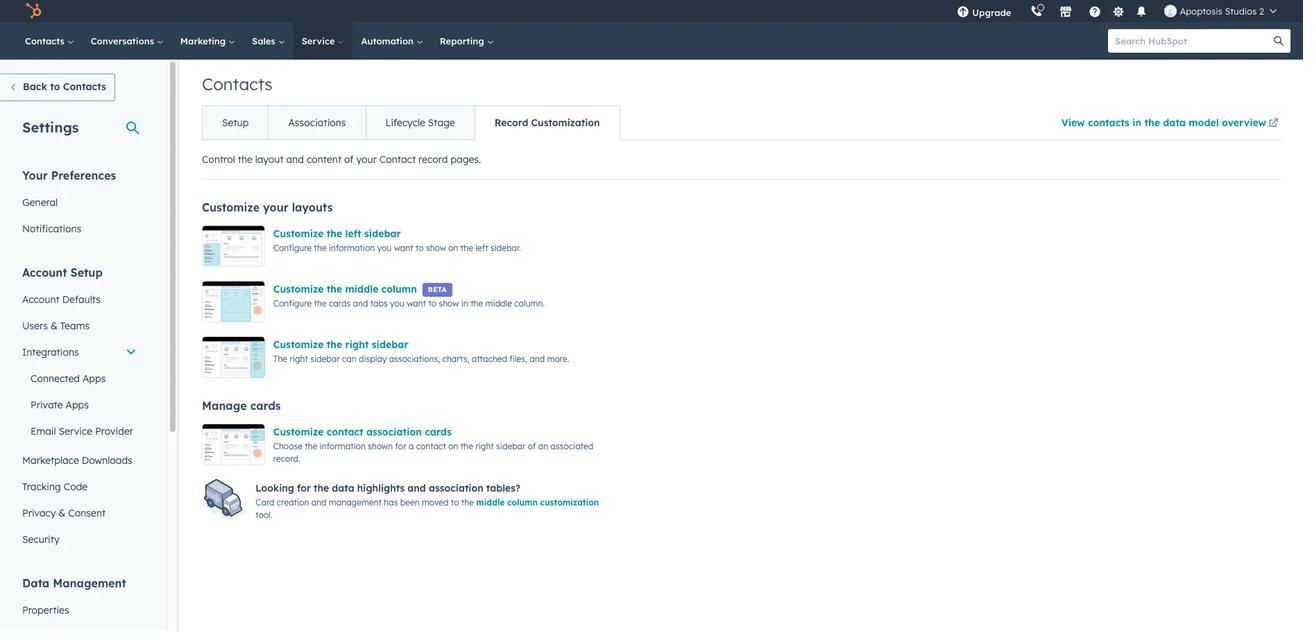 Task type: locate. For each thing, give the bounding box(es) containing it.
column down tables? at the left bottom of page
[[507, 498, 538, 508]]

tables?
[[487, 483, 521, 495]]

0 vertical spatial association
[[367, 426, 422, 439]]

email service provider
[[31, 426, 133, 438]]

you down customize the left sidebar button
[[377, 243, 392, 253]]

1 vertical spatial right
[[290, 354, 308, 365]]

customize for customize contact association cards choose the information shown for a contact on the right sidebar of an associated record.
[[273, 426, 324, 439]]

notifications image
[[1136, 6, 1149, 19]]

tracking code
[[22, 481, 88, 494]]

0 vertical spatial service
[[302, 35, 338, 47]]

highlights
[[357, 483, 405, 495]]

beta
[[428, 286, 447, 295]]

and left the tabs
[[353, 299, 368, 309]]

1 horizontal spatial left
[[476, 243, 489, 253]]

2 vertical spatial cards
[[425, 426, 452, 439]]

1 vertical spatial column
[[507, 498, 538, 508]]

0 vertical spatial your
[[356, 153, 377, 166]]

data
[[22, 577, 49, 591]]

you right the tabs
[[390, 299, 405, 309]]

record
[[495, 117, 529, 129]]

marketplace
[[22, 455, 79, 467]]

search image
[[1275, 36, 1284, 46]]

customization
[[541, 498, 599, 508]]

1 vertical spatial you
[[390, 299, 405, 309]]

cards inside customize contact association cards choose the information shown for a contact on the right sidebar of an associated record.
[[425, 426, 452, 439]]

contact up 'highlights'
[[327, 426, 364, 439]]

column inside the looking for the data highlights and association tables? card creation and management has been moved to the middle column customization tool.
[[507, 498, 538, 508]]

customize down layouts
[[273, 228, 324, 240]]

want up the configure the cards and tabs you want to show in the middle column.
[[394, 243, 413, 253]]

reporting
[[440, 35, 487, 47]]

sidebar.
[[491, 243, 521, 253]]

hubspot image
[[25, 3, 42, 19]]

account up users
[[22, 294, 60, 306]]

contacts right back at the top
[[63, 81, 106, 93]]

1 horizontal spatial data
[[1164, 117, 1187, 129]]

1 configure from the top
[[273, 243, 312, 253]]

customize up choose
[[273, 426, 324, 439]]

can
[[342, 354, 357, 365]]

tool.
[[256, 511, 273, 521]]

and inside customize the right sidebar the right sidebar can display associations, charts, attached files, and more.
[[530, 354, 545, 365]]

0 vertical spatial left
[[345, 228, 362, 240]]

record customization link
[[475, 106, 620, 140]]

1 vertical spatial account
[[22, 294, 60, 306]]

column up the configure the cards and tabs you want to show in the middle column.
[[382, 283, 417, 296]]

information down customize the left sidebar button
[[329, 243, 375, 253]]

lifecycle stage link
[[366, 106, 475, 140]]

sidebar inside "customize the left sidebar configure the information you want to show on the left sidebar."
[[364, 228, 401, 240]]

1 vertical spatial information
[[320, 442, 366, 452]]

for left a
[[395, 442, 407, 452]]

1 horizontal spatial right
[[345, 339, 369, 351]]

customize inside customize contact association cards choose the information shown for a contact on the right sidebar of an associated record.
[[273, 426, 324, 439]]

1 vertical spatial service
[[59, 426, 92, 438]]

to
[[50, 81, 60, 93], [416, 243, 424, 253], [429, 299, 437, 309], [451, 498, 459, 508]]

account for account defaults
[[22, 294, 60, 306]]

contacts down hubspot link
[[25, 35, 67, 47]]

& right the "privacy"
[[59, 508, 66, 520]]

0 vertical spatial column
[[382, 283, 417, 296]]

customize down control
[[202, 201, 260, 215]]

0 horizontal spatial data
[[332, 483, 355, 495]]

account
[[22, 266, 67, 280], [22, 294, 60, 306]]

0 vertical spatial you
[[377, 243, 392, 253]]

has
[[384, 498, 398, 508]]

1 vertical spatial cards
[[250, 399, 281, 413]]

account up the account defaults
[[22, 266, 67, 280]]

information for manage cards
[[320, 442, 366, 452]]

2 on from the top
[[449, 442, 459, 452]]

customize
[[202, 201, 260, 215], [273, 228, 324, 240], [273, 283, 324, 296], [273, 339, 324, 351], [273, 426, 324, 439]]

sidebar up customize the middle column
[[364, 228, 401, 240]]

email service provider link
[[14, 419, 145, 445]]

0 horizontal spatial for
[[297, 483, 311, 495]]

0 vertical spatial &
[[51, 320, 58, 333]]

middle
[[345, 283, 379, 296], [486, 299, 512, 309], [476, 498, 505, 508]]

an
[[539, 442, 549, 452]]

2 horizontal spatial cards
[[425, 426, 452, 439]]

0 vertical spatial cards
[[329, 299, 351, 309]]

left
[[345, 228, 362, 240], [476, 243, 489, 253]]

been
[[400, 498, 420, 508]]

0 horizontal spatial your
[[263, 201, 289, 215]]

to inside the looking for the data highlights and association tables? card creation and management has been moved to the middle column customization tool.
[[451, 498, 459, 508]]

association up shown
[[367, 426, 422, 439]]

sidebar
[[364, 228, 401, 240], [372, 339, 409, 351], [311, 354, 340, 365], [496, 442, 526, 452]]

1 account from the top
[[22, 266, 67, 280]]

1 horizontal spatial service
[[302, 35, 338, 47]]

apps for private apps
[[66, 399, 89, 412]]

1 horizontal spatial your
[[356, 153, 377, 166]]

sidebar down customize the right sidebar button
[[311, 354, 340, 365]]

left left sidebar.
[[476, 243, 489, 253]]

apps
[[83, 373, 106, 385], [66, 399, 89, 412]]

customize inside customize the right sidebar the right sidebar can display associations, charts, attached files, and more.
[[273, 339, 324, 351]]

back to contacts link
[[0, 74, 115, 101]]

on inside "customize the left sidebar configure the information you want to show on the left sidebar."
[[449, 243, 459, 253]]

apoptosis
[[1181, 6, 1223, 17]]

1 vertical spatial left
[[476, 243, 489, 253]]

0 horizontal spatial service
[[59, 426, 92, 438]]

cards
[[329, 299, 351, 309], [250, 399, 281, 413], [425, 426, 452, 439]]

1 vertical spatial setup
[[70, 266, 103, 280]]

view contacts in the data model overview
[[1062, 117, 1267, 129]]

overview
[[1223, 117, 1267, 129]]

1 link opens in a new window image from the top
[[1270, 116, 1279, 133]]

tabs
[[371, 299, 388, 309]]

configure down layouts
[[273, 243, 312, 253]]

configure inside "customize the left sidebar configure the information you want to show on the left sidebar."
[[273, 243, 312, 253]]

you
[[377, 243, 392, 253], [390, 299, 405, 309]]

0 vertical spatial on
[[449, 243, 459, 253]]

right right the
[[290, 354, 308, 365]]

0 vertical spatial setup
[[222, 117, 249, 129]]

associations,
[[389, 354, 440, 365]]

0 vertical spatial for
[[395, 442, 407, 452]]

0 vertical spatial of
[[344, 153, 354, 166]]

setup up control
[[222, 117, 249, 129]]

information inside customize contact association cards choose the information shown for a contact on the right sidebar of an associated record.
[[320, 442, 366, 452]]

0 horizontal spatial &
[[51, 320, 58, 333]]

1 vertical spatial show
[[439, 299, 459, 309]]

0 vertical spatial want
[[394, 243, 413, 253]]

1 horizontal spatial cards
[[329, 299, 351, 309]]

middle left column.
[[486, 299, 512, 309]]

1 horizontal spatial &
[[59, 508, 66, 520]]

marketplaces image
[[1060, 6, 1073, 19]]

of
[[344, 153, 354, 166], [528, 442, 536, 452]]

control the layout and content of your contact record pages.
[[202, 153, 481, 166]]

data up management
[[332, 483, 355, 495]]

0 vertical spatial in
[[1133, 117, 1142, 129]]

menu containing apoptosis studios 2
[[948, 0, 1287, 22]]

private apps
[[31, 399, 89, 412]]

for up creation at left bottom
[[297, 483, 311, 495]]

0 vertical spatial show
[[426, 243, 446, 253]]

middle up the tabs
[[345, 283, 379, 296]]

0 horizontal spatial association
[[367, 426, 422, 439]]

left up customize the middle column
[[345, 228, 362, 240]]

0 vertical spatial apps
[[83, 373, 106, 385]]

looking
[[256, 483, 294, 495]]

navigation
[[202, 106, 620, 140]]

1 vertical spatial middle
[[486, 299, 512, 309]]

calling icon button
[[1026, 2, 1049, 20]]

private apps link
[[14, 392, 145, 419]]

to up the configure the cards and tabs you want to show in the middle column.
[[416, 243, 424, 253]]

apps down connected apps link at left bottom
[[66, 399, 89, 412]]

1 vertical spatial of
[[528, 442, 536, 452]]

1 vertical spatial for
[[297, 483, 311, 495]]

reporting link
[[432, 22, 502, 60]]

and
[[286, 153, 304, 166], [353, 299, 368, 309], [530, 354, 545, 365], [408, 483, 426, 495], [312, 498, 327, 508]]

account setup element
[[14, 265, 145, 553]]

1 vertical spatial association
[[429, 483, 484, 495]]

notifications button
[[1131, 0, 1154, 22]]

2
[[1260, 6, 1265, 17]]

1 horizontal spatial association
[[429, 483, 484, 495]]

1 vertical spatial in
[[462, 299, 468, 309]]

of right content at the left of the page
[[344, 153, 354, 166]]

your left contact
[[356, 153, 377, 166]]

show down the beta
[[439, 299, 459, 309]]

contact
[[327, 426, 364, 439], [416, 442, 446, 452]]

sidebar inside customize contact association cards choose the information shown for a contact on the right sidebar of an associated record.
[[496, 442, 526, 452]]

information
[[329, 243, 375, 253], [320, 442, 366, 452]]

right up tables? at the left bottom of page
[[476, 442, 494, 452]]

teams
[[60, 320, 90, 333]]

customize down customize the left sidebar button
[[273, 283, 324, 296]]

link opens in a new window image
[[1270, 116, 1279, 133], [1270, 119, 1279, 129]]

service right sales 'link'
[[302, 35, 338, 47]]

general link
[[14, 190, 145, 216]]

connected apps link
[[14, 366, 145, 392]]

your
[[22, 169, 48, 183]]

1 horizontal spatial in
[[1133, 117, 1142, 129]]

2 vertical spatial right
[[476, 442, 494, 452]]

middle column customization button
[[476, 498, 599, 508]]

setup link
[[203, 106, 268, 140]]

1 horizontal spatial of
[[528, 442, 536, 452]]

data left the model
[[1164, 117, 1187, 129]]

attached
[[472, 354, 507, 365]]

&
[[51, 320, 58, 333], [59, 508, 66, 520]]

of left the 'an'
[[528, 442, 536, 452]]

0 vertical spatial information
[[329, 243, 375, 253]]

provider
[[95, 426, 133, 438]]

1 vertical spatial on
[[449, 442, 459, 452]]

middle down tables? at the left bottom of page
[[476, 498, 505, 508]]

customize inside "customize the left sidebar configure the information you want to show on the left sidebar."
[[273, 228, 324, 240]]

& right users
[[51, 320, 58, 333]]

contact right a
[[416, 442, 446, 452]]

and right files,
[[530, 354, 545, 365]]

search button
[[1268, 29, 1291, 53]]

navigation containing setup
[[202, 106, 620, 140]]

menu item
[[1022, 0, 1024, 22]]

show inside "customize the left sidebar configure the information you want to show on the left sidebar."
[[426, 243, 446, 253]]

show up the beta
[[426, 243, 446, 253]]

on for customize your layouts
[[449, 243, 459, 253]]

want right the tabs
[[407, 299, 426, 309]]

contacts up the "setup" link
[[202, 74, 273, 94]]

the
[[273, 354, 287, 365]]

on right a
[[449, 442, 459, 452]]

service
[[302, 35, 338, 47], [59, 426, 92, 438]]

1 horizontal spatial column
[[507, 498, 538, 508]]

sidebar up display
[[372, 339, 409, 351]]

apps up private apps link
[[83, 373, 106, 385]]

2 horizontal spatial right
[[476, 442, 494, 452]]

apoptosis studios 2 button
[[1157, 0, 1286, 22]]

0 vertical spatial account
[[22, 266, 67, 280]]

properties link
[[14, 598, 145, 624]]

0 vertical spatial configure
[[273, 243, 312, 253]]

control
[[202, 153, 235, 166]]

show
[[426, 243, 446, 253], [439, 299, 459, 309]]

in right contacts in the right of the page
[[1133, 117, 1142, 129]]

2 account from the top
[[22, 294, 60, 306]]

customize the middle column
[[273, 283, 417, 296]]

setup up defaults
[[70, 266, 103, 280]]

1 horizontal spatial setup
[[222, 117, 249, 129]]

to right moved
[[451, 498, 459, 508]]

1 vertical spatial data
[[332, 483, 355, 495]]

0 vertical spatial middle
[[345, 283, 379, 296]]

on left sidebar.
[[449, 243, 459, 253]]

on inside customize contact association cards choose the information shown for a contact on the right sidebar of an associated record.
[[449, 442, 459, 452]]

sidebar left the 'an'
[[496, 442, 526, 452]]

your left layouts
[[263, 201, 289, 215]]

configure down customize the middle column
[[273, 299, 312, 309]]

in up charts,
[[462, 299, 468, 309]]

service down private apps link
[[59, 426, 92, 438]]

1 vertical spatial configure
[[273, 299, 312, 309]]

0 horizontal spatial right
[[290, 354, 308, 365]]

on for manage cards
[[449, 442, 459, 452]]

0 horizontal spatial of
[[344, 153, 354, 166]]

1 on from the top
[[449, 243, 459, 253]]

0 horizontal spatial setup
[[70, 266, 103, 280]]

settings image
[[1113, 6, 1125, 18]]

1 vertical spatial apps
[[66, 399, 89, 412]]

association up moved
[[429, 483, 484, 495]]

menu
[[948, 0, 1287, 22]]

customize up the
[[273, 339, 324, 351]]

the
[[1145, 117, 1161, 129], [238, 153, 253, 166], [327, 228, 342, 240], [314, 243, 327, 253], [461, 243, 473, 253], [327, 283, 342, 296], [314, 299, 327, 309], [471, 299, 483, 309], [327, 339, 342, 351], [305, 442, 318, 452], [461, 442, 473, 452], [314, 483, 329, 495], [462, 498, 474, 508]]

1 horizontal spatial for
[[395, 442, 407, 452]]

information inside "customize the left sidebar configure the information you want to show on the left sidebar."
[[329, 243, 375, 253]]

information down customize contact association cards button
[[320, 442, 366, 452]]

marketing link
[[172, 22, 244, 60]]

1 vertical spatial &
[[59, 508, 66, 520]]

right up can
[[345, 339, 369, 351]]

0 horizontal spatial contact
[[327, 426, 364, 439]]

management
[[329, 498, 382, 508]]

2 vertical spatial middle
[[476, 498, 505, 508]]

model
[[1189, 117, 1220, 129]]

of inside customize contact association cards choose the information shown for a contact on the right sidebar of an associated record.
[[528, 442, 536, 452]]

Search HubSpot search field
[[1109, 29, 1279, 53]]

apoptosis studios 2
[[1181, 6, 1265, 17]]

1 horizontal spatial contact
[[416, 442, 446, 452]]



Task type: describe. For each thing, give the bounding box(es) containing it.
settings link
[[1110, 4, 1128, 18]]

& for privacy
[[59, 508, 66, 520]]

more.
[[547, 354, 570, 365]]

0 vertical spatial data
[[1164, 117, 1187, 129]]

setup inside navigation
[[222, 117, 249, 129]]

general
[[22, 196, 58, 209]]

notifications
[[22, 223, 82, 235]]

content
[[307, 153, 342, 166]]

right inside customize contact association cards choose the information shown for a contact on the right sidebar of an associated record.
[[476, 442, 494, 452]]

moved
[[422, 498, 449, 508]]

0 horizontal spatial left
[[345, 228, 362, 240]]

looking for the data highlights and association tables? card creation and management has been moved to the middle column customization tool.
[[256, 483, 599, 521]]

consent
[[68, 508, 106, 520]]

card
[[256, 498, 275, 508]]

1 vertical spatial want
[[407, 299, 426, 309]]

management
[[53, 577, 126, 591]]

associations
[[288, 117, 346, 129]]

shown
[[368, 442, 393, 452]]

customization
[[531, 117, 600, 129]]

defaults
[[62, 294, 101, 306]]

data management
[[22, 577, 126, 591]]

sales
[[252, 35, 278, 47]]

hubspot link
[[17, 3, 52, 19]]

marketplace downloads
[[22, 455, 132, 467]]

marketing
[[180, 35, 228, 47]]

notifications link
[[14, 216, 145, 242]]

properties
[[22, 605, 69, 617]]

you inside "customize the left sidebar configure the information you want to show on the left sidebar."
[[377, 243, 392, 253]]

data management element
[[14, 576, 145, 632]]

account defaults link
[[14, 287, 145, 313]]

1 vertical spatial your
[[263, 201, 289, 215]]

upgrade
[[973, 7, 1012, 18]]

contacts link
[[17, 22, 82, 60]]

1 vertical spatial contact
[[416, 442, 446, 452]]

service link
[[293, 22, 353, 60]]

tara schultz image
[[1165, 5, 1178, 17]]

data inside the looking for the data highlights and association tables? card creation and management has been moved to the middle column customization tool.
[[332, 483, 355, 495]]

integrations
[[22, 346, 79, 359]]

information for customize your layouts
[[329, 243, 375, 253]]

associations link
[[268, 106, 366, 140]]

apps for connected apps
[[83, 373, 106, 385]]

security link
[[14, 527, 145, 553]]

a
[[409, 442, 414, 452]]

conversations link
[[82, 22, 172, 60]]

customize for customize the left sidebar configure the information you want to show on the left sidebar.
[[273, 228, 324, 240]]

sales link
[[244, 22, 293, 60]]

users & teams
[[22, 320, 90, 333]]

help image
[[1090, 6, 1102, 19]]

private
[[31, 399, 63, 412]]

customize contact association cards choose the information shown for a contact on the right sidebar of an associated record.
[[273, 426, 594, 464]]

to down the beta
[[429, 299, 437, 309]]

settings
[[22, 119, 79, 136]]

0 horizontal spatial cards
[[250, 399, 281, 413]]

association inside customize contact association cards choose the information shown for a contact on the right sidebar of an associated record.
[[367, 426, 422, 439]]

email
[[31, 426, 56, 438]]

2 link opens in a new window image from the top
[[1270, 119, 1279, 129]]

account defaults
[[22, 294, 101, 306]]

for inside customize contact association cards choose the information shown for a contact on the right sidebar of an associated record.
[[395, 442, 407, 452]]

stage
[[428, 117, 455, 129]]

want inside "customize the left sidebar configure the information you want to show on the left sidebar."
[[394, 243, 413, 253]]

layouts
[[292, 201, 333, 215]]

associated
[[551, 442, 594, 452]]

manage
[[202, 399, 247, 413]]

conversations
[[91, 35, 157, 47]]

to right back at the top
[[50, 81, 60, 93]]

back
[[23, 81, 47, 93]]

middle inside the looking for the data highlights and association tables? card creation and management has been moved to the middle column customization tool.
[[476, 498, 505, 508]]

record.
[[273, 454, 300, 464]]

downloads
[[82, 455, 132, 467]]

choose
[[273, 442, 303, 452]]

0 horizontal spatial in
[[462, 299, 468, 309]]

customize contact association cards button
[[273, 424, 452, 441]]

your preferences element
[[14, 168, 145, 242]]

contacts
[[1089, 117, 1130, 129]]

upgrade image
[[958, 6, 970, 19]]

tracking
[[22, 481, 61, 494]]

account setup
[[22, 266, 103, 280]]

privacy & consent link
[[14, 501, 145, 527]]

contact
[[380, 153, 416, 166]]

and up been
[[408, 483, 426, 495]]

and right layout
[[286, 153, 304, 166]]

customize for customize the middle column
[[273, 283, 324, 296]]

pages.
[[451, 153, 481, 166]]

0 vertical spatial contact
[[327, 426, 364, 439]]

integrations button
[[14, 340, 145, 366]]

record
[[419, 153, 448, 166]]

privacy
[[22, 508, 56, 520]]

customize for customize your layouts
[[202, 201, 260, 215]]

studios
[[1226, 6, 1258, 17]]

customize your layouts
[[202, 201, 333, 215]]

account for account setup
[[22, 266, 67, 280]]

customize the left sidebar configure the information you want to show on the left sidebar.
[[273, 228, 521, 253]]

view
[[1062, 117, 1086, 129]]

0 vertical spatial right
[[345, 339, 369, 351]]

to inside "customize the left sidebar configure the information you want to show on the left sidebar."
[[416, 243, 424, 253]]

lifecycle stage
[[386, 117, 455, 129]]

2 configure from the top
[[273, 299, 312, 309]]

record customization
[[495, 117, 600, 129]]

users
[[22, 320, 48, 333]]

customize for customize the right sidebar the right sidebar can display associations, charts, attached files, and more.
[[273, 339, 324, 351]]

the inside customize the right sidebar the right sidebar can display associations, charts, attached files, and more.
[[327, 339, 342, 351]]

& for users
[[51, 320, 58, 333]]

service inside account setup element
[[59, 426, 92, 438]]

marketplace downloads link
[[14, 448, 145, 474]]

marketplaces button
[[1052, 0, 1081, 22]]

calling icon image
[[1031, 6, 1044, 18]]

tracking code link
[[14, 474, 145, 501]]

contacts inside 'link'
[[25, 35, 67, 47]]

0 horizontal spatial column
[[382, 283, 417, 296]]

charts,
[[443, 354, 470, 365]]

and right creation at left bottom
[[312, 498, 327, 508]]

your preferences
[[22, 169, 116, 183]]

help button
[[1084, 0, 1108, 22]]

layout
[[255, 153, 284, 166]]

customize the right sidebar button
[[273, 337, 409, 353]]

association inside the looking for the data highlights and association tables? card creation and management has been moved to the middle column customization tool.
[[429, 483, 484, 495]]

back to contacts
[[23, 81, 106, 93]]

automation
[[361, 35, 416, 47]]

security
[[22, 534, 59, 546]]

for inside the looking for the data highlights and association tables? card creation and management has been moved to the middle column customization tool.
[[297, 483, 311, 495]]

creation
[[277, 498, 309, 508]]



Task type: vqa. For each thing, say whether or not it's contained in the screenshot.
the top HubSpot
no



